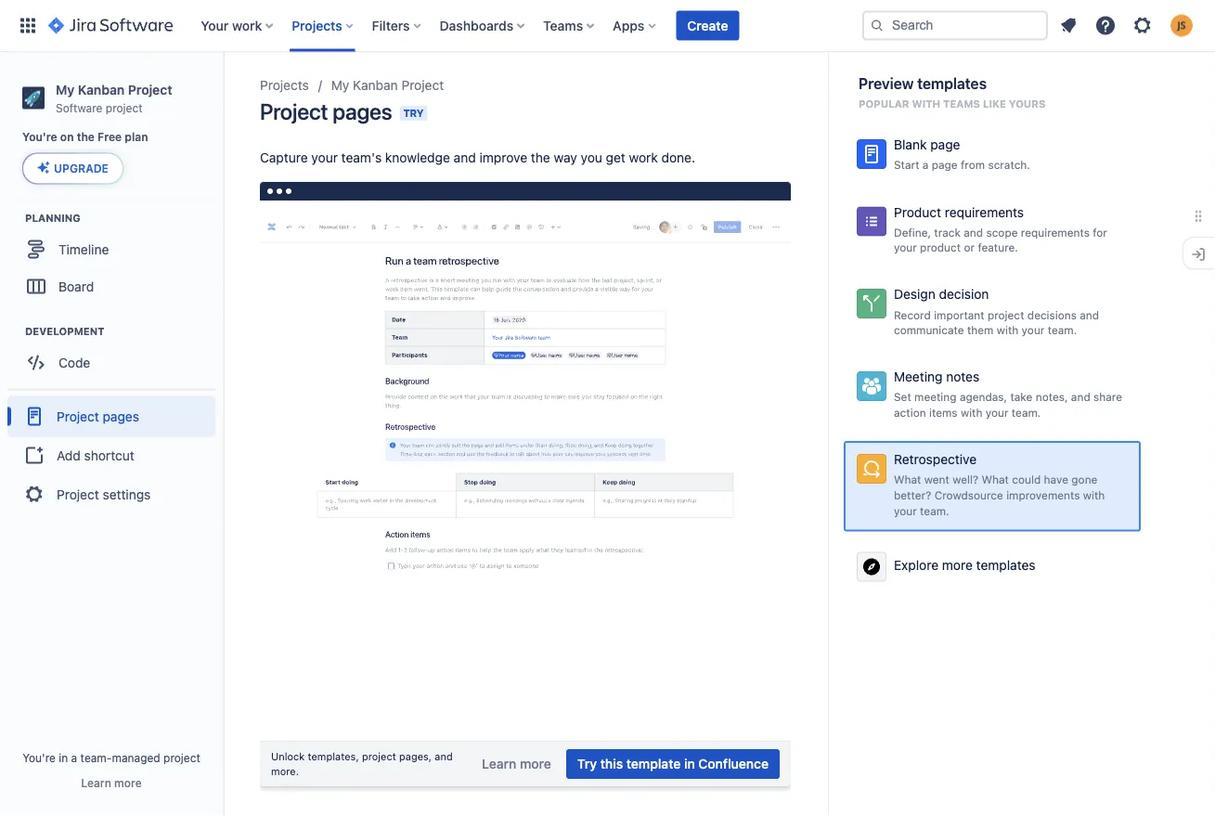 Task type: locate. For each thing, give the bounding box(es) containing it.
decision image
[[861, 293, 883, 315]]

0 vertical spatial work
[[232, 18, 262, 33]]

projects
[[292, 18, 342, 33], [260, 78, 309, 93]]

project up "them"
[[988, 308, 1024, 321]]

apps button
[[607, 11, 663, 40]]

like
[[983, 98, 1006, 110]]

project inside project settings link
[[57, 486, 99, 502]]

you're on the free plan
[[22, 131, 148, 144]]

development group
[[9, 323, 222, 386]]

0 vertical spatial learn more
[[482, 756, 551, 771]]

0 horizontal spatial learn
[[81, 776, 111, 789]]

popular
[[859, 98, 909, 110]]

you're for you're on the free plan
[[22, 131, 57, 144]]

and inside meeting notes set meeting agendas, take notes, and share action items with your team.
[[1071, 391, 1091, 404]]

2 horizontal spatial team.
[[1048, 323, 1077, 336]]

my for my kanban project software project
[[56, 82, 74, 97]]

try
[[403, 107, 424, 119]]

0 vertical spatial pages
[[333, 98, 392, 124]]

a inside blank page start a page from scratch.
[[923, 158, 929, 171]]

your down decisions
[[1022, 323, 1045, 336]]

with right "them"
[[997, 323, 1019, 336]]

0 horizontal spatial kanban
[[78, 82, 125, 97]]

and left share
[[1071, 391, 1091, 404]]

kanban up software
[[78, 82, 125, 97]]

the left way
[[531, 150, 550, 165]]

and right decisions
[[1080, 308, 1099, 321]]

project pages down projects link
[[260, 98, 392, 124]]

meeting
[[894, 369, 943, 384]]

0 horizontal spatial a
[[71, 751, 77, 764]]

1 vertical spatial work
[[629, 150, 658, 165]]

work right get
[[629, 150, 658, 165]]

project inside unlock templates, project pages, and more.
[[362, 750, 396, 762]]

team. inside design decision record important project decisions and communicate them with your team.
[[1048, 323, 1077, 336]]

your work button
[[195, 11, 281, 40]]

page
[[930, 137, 960, 152], [932, 158, 958, 171]]

templates inside the preview templates popular with teams like yours
[[917, 75, 987, 92]]

with
[[912, 98, 941, 110], [997, 323, 1019, 336], [961, 406, 983, 419], [1083, 489, 1105, 502]]

1 horizontal spatial more
[[520, 756, 551, 771]]

1 vertical spatial requirements
[[1021, 225, 1090, 238]]

more
[[942, 557, 973, 573], [520, 756, 551, 771], [114, 776, 142, 789]]

0 vertical spatial you're
[[22, 131, 57, 144]]

1 horizontal spatial a
[[923, 158, 929, 171]]

team. for meeting notes
[[1012, 406, 1041, 419]]

2 what from the left
[[982, 473, 1009, 486]]

timeline link
[[9, 231, 214, 268]]

2 vertical spatial more
[[114, 776, 142, 789]]

more down managed
[[114, 776, 142, 789]]

have
[[1044, 473, 1068, 486]]

a
[[923, 158, 929, 171], [71, 751, 77, 764]]

improve
[[479, 150, 527, 165]]

and right "pages,"
[[435, 750, 453, 762]]

timeline
[[58, 241, 109, 257]]

your down agendas,
[[986, 406, 1009, 419]]

requirements
[[945, 204, 1024, 219], [1021, 225, 1090, 238]]

with down agendas,
[[961, 406, 983, 419]]

1 vertical spatial team.
[[1012, 406, 1041, 419]]

could
[[1012, 473, 1041, 486]]

define,
[[894, 225, 931, 238]]

0 horizontal spatial my
[[56, 82, 74, 97]]

banner containing your work
[[0, 0, 1215, 52]]

1 horizontal spatial work
[[629, 150, 658, 165]]

what right well?
[[982, 473, 1009, 486]]

0 vertical spatial learn
[[482, 756, 516, 771]]

team. down decisions
[[1048, 323, 1077, 336]]

learn more down you're in a team-managed project
[[81, 776, 142, 789]]

0 horizontal spatial what
[[894, 473, 921, 486]]

you're left team-
[[22, 751, 56, 764]]

board link
[[9, 268, 214, 305]]

projects for projects link
[[260, 78, 309, 93]]

work
[[232, 18, 262, 33], [629, 150, 658, 165]]

learn more button
[[471, 749, 562, 779], [81, 775, 142, 790]]

1 vertical spatial more
[[520, 756, 551, 771]]

0 horizontal spatial learn more button
[[81, 775, 142, 790]]

learn more button down you're in a team-managed project
[[81, 775, 142, 790]]

yours
[[1009, 98, 1046, 110]]

1 horizontal spatial the
[[531, 150, 550, 165]]

your inside product requirements define, track and scope requirements for your product or feature.
[[894, 241, 917, 254]]

project up the plan
[[106, 101, 143, 114]]

dashboards button
[[434, 11, 532, 40]]

project up the plan
[[128, 82, 172, 97]]

1 horizontal spatial in
[[684, 756, 695, 771]]

team. down better?
[[920, 504, 949, 517]]

1 horizontal spatial team.
[[1012, 406, 1041, 419]]

group containing project pages
[[7, 388, 215, 520]]

learn for the rightmost learn more "button"
[[482, 756, 516, 771]]

templates up teams
[[917, 75, 987, 92]]

in
[[59, 751, 68, 764], [684, 756, 695, 771]]

project up try
[[401, 78, 444, 93]]

items
[[929, 406, 958, 419]]

your down define,
[[894, 241, 917, 254]]

with left teams
[[912, 98, 941, 110]]

you're
[[22, 131, 57, 144], [22, 751, 56, 764]]

and inside unlock templates, project pages, and more.
[[435, 750, 453, 762]]

1 horizontal spatial learn more button
[[471, 749, 562, 779]]

blank image
[[861, 143, 883, 165]]

0 horizontal spatial team.
[[920, 504, 949, 517]]

settings image
[[1132, 14, 1154, 37]]

requirements up scope
[[945, 204, 1024, 219]]

your
[[311, 150, 338, 165], [894, 241, 917, 254], [1022, 323, 1045, 336], [986, 406, 1009, 419], [894, 504, 917, 517]]

group
[[7, 388, 215, 520]]

learn right "pages,"
[[482, 756, 516, 771]]

0 vertical spatial team.
[[1048, 323, 1077, 336]]

unlock
[[271, 750, 305, 762]]

my kanban project
[[331, 78, 444, 93]]

0 horizontal spatial more
[[114, 776, 142, 789]]

your left team's
[[311, 150, 338, 165]]

you
[[581, 150, 602, 165]]

1 vertical spatial projects
[[260, 78, 309, 93]]

pages up the add shortcut button
[[103, 408, 139, 424]]

well?
[[953, 473, 979, 486]]

upgrade button
[[23, 153, 122, 183]]

1 vertical spatial learn
[[81, 776, 111, 789]]

team. inside retrospective what went well? what could have gone better? crowdsource improvements with your team.
[[920, 504, 949, 517]]

kanban inside my kanban project software project
[[78, 82, 125, 97]]

project inside project pages link
[[57, 408, 99, 424]]

crowdsource
[[935, 489, 1003, 502]]

project right managed
[[163, 751, 200, 764]]

templates down crowdsource
[[976, 557, 1036, 573]]

with inside design decision record important project decisions and communicate them with your team.
[[997, 323, 1019, 336]]

in left team-
[[59, 751, 68, 764]]

my up software
[[56, 82, 74, 97]]

1 horizontal spatial project pages
[[260, 98, 392, 124]]

and for pages,
[[435, 750, 453, 762]]

learn more button left try on the left bottom of the page
[[471, 749, 562, 779]]

teams
[[943, 98, 980, 110]]

project inside my kanban project software project
[[106, 101, 143, 114]]

0 vertical spatial more
[[942, 557, 973, 573]]

0 vertical spatial project pages
[[260, 98, 392, 124]]

1 horizontal spatial learn more
[[482, 756, 551, 771]]

learn
[[482, 756, 516, 771], [81, 776, 111, 789]]

planning
[[25, 212, 81, 224]]

1 horizontal spatial kanban
[[353, 78, 398, 93]]

the
[[77, 131, 95, 144], [531, 150, 550, 165]]

explore more templates
[[894, 557, 1036, 573]]

more left try on the left bottom of the page
[[520, 756, 551, 771]]

in inside try this template in confluence button
[[684, 756, 695, 771]]

with down "gone"
[[1083, 489, 1105, 502]]

and up or
[[964, 225, 983, 238]]

project inside my kanban project "link"
[[401, 78, 444, 93]]

and left improve
[[454, 150, 476, 165]]

Search field
[[862, 11, 1048, 40]]

take
[[1010, 391, 1033, 404]]

page right blank
[[930, 137, 960, 152]]

managed
[[112, 751, 160, 764]]

apps
[[613, 18, 645, 33]]

1 horizontal spatial what
[[982, 473, 1009, 486]]

projects right sidebar navigation image
[[260, 78, 309, 93]]

and
[[454, 150, 476, 165], [964, 225, 983, 238], [1080, 308, 1099, 321], [1071, 391, 1091, 404], [435, 750, 453, 762]]

scratch.
[[988, 158, 1030, 171]]

and for knowledge
[[454, 150, 476, 165]]

retrospective
[[894, 452, 977, 467]]

projects inside projects dropdown button
[[292, 18, 342, 33]]

your work
[[201, 18, 262, 33]]

1 vertical spatial templates
[[976, 557, 1036, 573]]

0 horizontal spatial in
[[59, 751, 68, 764]]

jira software image
[[48, 14, 173, 37], [48, 14, 173, 37]]

your down better?
[[894, 504, 917, 517]]

kanban down filters at the top
[[353, 78, 398, 93]]

requirements left for
[[1021, 225, 1090, 238]]

1 vertical spatial you're
[[22, 751, 56, 764]]

capture
[[260, 150, 308, 165]]

my inside my kanban project software project
[[56, 82, 74, 97]]

what
[[894, 473, 921, 486], [982, 473, 1009, 486]]

1 you're from the top
[[22, 131, 57, 144]]

learn down team-
[[81, 776, 111, 789]]

team. for retrospective
[[920, 504, 949, 517]]

product
[[920, 241, 961, 254]]

0 horizontal spatial learn more
[[81, 776, 142, 789]]

a right start
[[923, 158, 929, 171]]

team. inside meeting notes set meeting agendas, take notes, and share action items with your team.
[[1012, 406, 1041, 419]]

0 horizontal spatial the
[[77, 131, 95, 144]]

primary element
[[11, 0, 862, 52]]

my right projects link
[[331, 78, 349, 93]]

0 vertical spatial page
[[930, 137, 960, 152]]

share
[[1094, 391, 1122, 404]]

team. down take
[[1012, 406, 1041, 419]]

them
[[967, 323, 994, 336]]

templates,
[[308, 750, 359, 762]]

1 horizontal spatial learn
[[482, 756, 516, 771]]

banner
[[0, 0, 1215, 52]]

you're in a team-managed project
[[22, 751, 200, 764]]

pages down my kanban project "link"
[[333, 98, 392, 124]]

try this template in confluence
[[577, 756, 769, 771]]

search image
[[870, 18, 885, 33]]

work right your
[[232, 18, 262, 33]]

0 vertical spatial templates
[[917, 75, 987, 92]]

in right template
[[684, 756, 695, 771]]

capture your team's knowledge and improve the way you get work done.
[[260, 150, 695, 165]]

0 vertical spatial projects
[[292, 18, 342, 33]]

project up add
[[57, 408, 99, 424]]

project
[[106, 101, 143, 114], [988, 308, 1024, 321], [362, 750, 396, 762], [163, 751, 200, 764]]

on
[[60, 131, 74, 144]]

create button
[[676, 11, 739, 40]]

development image
[[3, 320, 25, 342]]

project down add
[[57, 486, 99, 502]]

meeting
[[914, 391, 957, 404]]

page left from
[[932, 158, 958, 171]]

2 horizontal spatial more
[[942, 557, 973, 573]]

product requirements define, track and scope requirements for your product or feature.
[[894, 204, 1107, 254]]

1 vertical spatial learn more
[[81, 776, 142, 789]]

kanban inside "link"
[[353, 78, 398, 93]]

projects for projects dropdown button
[[292, 18, 342, 33]]

improvements
[[1006, 489, 1080, 502]]

a left team-
[[71, 751, 77, 764]]

1 vertical spatial project pages
[[57, 408, 139, 424]]

0 horizontal spatial work
[[232, 18, 262, 33]]

more right explore
[[942, 557, 973, 573]]

knowledge
[[385, 150, 450, 165]]

templates inside button
[[976, 557, 1036, 573]]

teams
[[543, 18, 583, 33]]

0 horizontal spatial pages
[[103, 408, 139, 424]]

project left "pages,"
[[362, 750, 396, 762]]

learn more inside "button"
[[482, 756, 551, 771]]

you're left on
[[22, 131, 57, 144]]

learn more left try on the left bottom of the page
[[482, 756, 551, 771]]

create
[[687, 18, 728, 33]]

1 vertical spatial page
[[932, 158, 958, 171]]

important
[[934, 308, 985, 321]]

what up better?
[[894, 473, 921, 486]]

project
[[401, 78, 444, 93], [128, 82, 172, 97], [260, 98, 328, 124], [57, 408, 99, 424], [57, 486, 99, 502]]

projects up projects link
[[292, 18, 342, 33]]

1 horizontal spatial my
[[331, 78, 349, 93]]

my inside "link"
[[331, 78, 349, 93]]

2 vertical spatial team.
[[920, 504, 949, 517]]

2 you're from the top
[[22, 751, 56, 764]]

and inside product requirements define, track and scope requirements for your product or feature.
[[964, 225, 983, 238]]

project pages up add shortcut
[[57, 408, 139, 424]]

my kanban project software project
[[56, 82, 172, 114]]

start
[[894, 158, 919, 171]]

free
[[98, 131, 122, 144]]

0 vertical spatial a
[[923, 158, 929, 171]]

kanban
[[353, 78, 398, 93], [78, 82, 125, 97]]

your inside retrospective what went well? what could have gone better? crowdsource improvements with your team.
[[894, 504, 917, 517]]

explore
[[894, 557, 939, 573]]

the right on
[[77, 131, 95, 144]]



Task type: describe. For each thing, give the bounding box(es) containing it.
planning group
[[9, 210, 222, 310]]

appswitcher icon image
[[17, 14, 39, 37]]

agendas,
[[960, 391, 1007, 404]]

with inside meeting notes set meeting agendas, take notes, and share action items with your team.
[[961, 406, 983, 419]]

communicate
[[894, 323, 964, 336]]

project pages link
[[7, 396, 215, 437]]

with inside retrospective what went well? what could have gone better? crowdsource improvements with your team.
[[1083, 489, 1105, 502]]

unlock templates, project pages, and more.
[[271, 750, 453, 777]]

team-
[[80, 751, 112, 764]]

teams button
[[538, 11, 602, 40]]

project settings link
[[7, 474, 215, 515]]

design
[[894, 287, 936, 302]]

1 what from the left
[[894, 473, 921, 486]]

or
[[964, 241, 975, 254]]

done.
[[661, 150, 695, 165]]

code link
[[9, 344, 214, 381]]

0 vertical spatial requirements
[[945, 204, 1024, 219]]

my kanban project link
[[331, 74, 444, 97]]

add shortcut button
[[7, 437, 215, 474]]

from
[[961, 158, 985, 171]]

and for track
[[964, 225, 983, 238]]

this
[[600, 756, 623, 771]]

try
[[577, 756, 597, 771]]

your profile and settings image
[[1171, 14, 1193, 37]]

notes
[[946, 369, 980, 384]]

kanban for my kanban project
[[353, 78, 398, 93]]

preview
[[859, 75, 914, 92]]

blank page start a page from scratch.
[[894, 137, 1030, 171]]

code
[[58, 355, 90, 370]]

retrospective what went well? what could have gone better? crowdsource improvements with your team.
[[894, 452, 1105, 517]]

action
[[894, 406, 926, 419]]

dashboards
[[440, 18, 513, 33]]

settings
[[103, 486, 151, 502]]

your inside design decision record important project decisions and communicate them with your team.
[[1022, 323, 1045, 336]]

0 vertical spatial the
[[77, 131, 95, 144]]

track
[[934, 225, 961, 238]]

set
[[894, 391, 911, 404]]

1 horizontal spatial pages
[[333, 98, 392, 124]]

shortcut
[[84, 447, 134, 463]]

project down projects link
[[260, 98, 328, 124]]

your inside meeting notes set meeting agendas, take notes, and share action items with your team.
[[986, 406, 1009, 419]]

decision
[[939, 287, 989, 302]]

1 vertical spatial a
[[71, 751, 77, 764]]

add shortcut
[[57, 447, 134, 463]]

1 vertical spatial the
[[531, 150, 550, 165]]

learn more for the leftmost learn more "button"
[[81, 776, 142, 789]]

project inside my kanban project software project
[[128, 82, 172, 97]]

notes,
[[1036, 391, 1068, 404]]

planning image
[[3, 206, 25, 229]]

add
[[57, 447, 81, 463]]

learn more for the rightmost learn more "button"
[[482, 756, 551, 771]]

more.
[[271, 765, 299, 777]]

0 horizontal spatial project pages
[[57, 408, 139, 424]]

with inside the preview templates popular with teams like yours
[[912, 98, 941, 110]]

meeting notes image
[[861, 375, 883, 397]]

way
[[554, 150, 577, 165]]

scope
[[986, 225, 1018, 238]]

better?
[[894, 489, 931, 502]]

decisions
[[1027, 308, 1077, 321]]

team's
[[341, 150, 382, 165]]

record
[[894, 308, 931, 321]]

upgrade
[[54, 162, 109, 175]]

template
[[626, 756, 681, 771]]

get
[[606, 150, 626, 165]]

meeting notes set meeting agendas, take notes, and share action items with your team.
[[894, 369, 1122, 419]]

you're for you're in a team-managed project
[[22, 751, 56, 764]]

help image
[[1095, 14, 1117, 37]]

development
[[25, 325, 104, 337]]

product requirements image
[[861, 210, 883, 232]]

blank
[[894, 137, 927, 152]]

product
[[894, 204, 941, 219]]

retrospective image
[[861, 458, 883, 480]]

kanban for my kanban project software project
[[78, 82, 125, 97]]

went
[[924, 473, 950, 486]]

gone
[[1072, 473, 1098, 486]]

feature.
[[978, 241, 1018, 254]]

work inside dropdown button
[[232, 18, 262, 33]]

plan
[[125, 131, 148, 144]]

1 vertical spatial pages
[[103, 408, 139, 424]]

explore more templates button
[[844, 539, 1141, 595]]

software
[[56, 101, 103, 114]]

my for my kanban project
[[331, 78, 349, 93]]

more image
[[861, 556, 883, 578]]

project settings
[[57, 486, 151, 502]]

more inside button
[[942, 557, 973, 573]]

pages,
[[399, 750, 432, 762]]

confluence
[[698, 756, 769, 771]]

filters button
[[366, 11, 428, 40]]

projects button
[[286, 11, 361, 40]]

sidebar navigation image
[[202, 74, 243, 111]]

your
[[201, 18, 229, 33]]

learn for the leftmost learn more "button"
[[81, 776, 111, 789]]

notifications image
[[1057, 14, 1080, 37]]

[object object] confluence template image
[[260, 201, 791, 598]]

for
[[1093, 225, 1107, 238]]

project inside design decision record important project decisions and communicate them with your team.
[[988, 308, 1024, 321]]

board
[[58, 278, 94, 294]]

and inside design decision record important project decisions and communicate them with your team.
[[1080, 308, 1099, 321]]

projects link
[[260, 74, 309, 97]]



Task type: vqa. For each thing, say whether or not it's contained in the screenshot.
1 within 'button'
no



